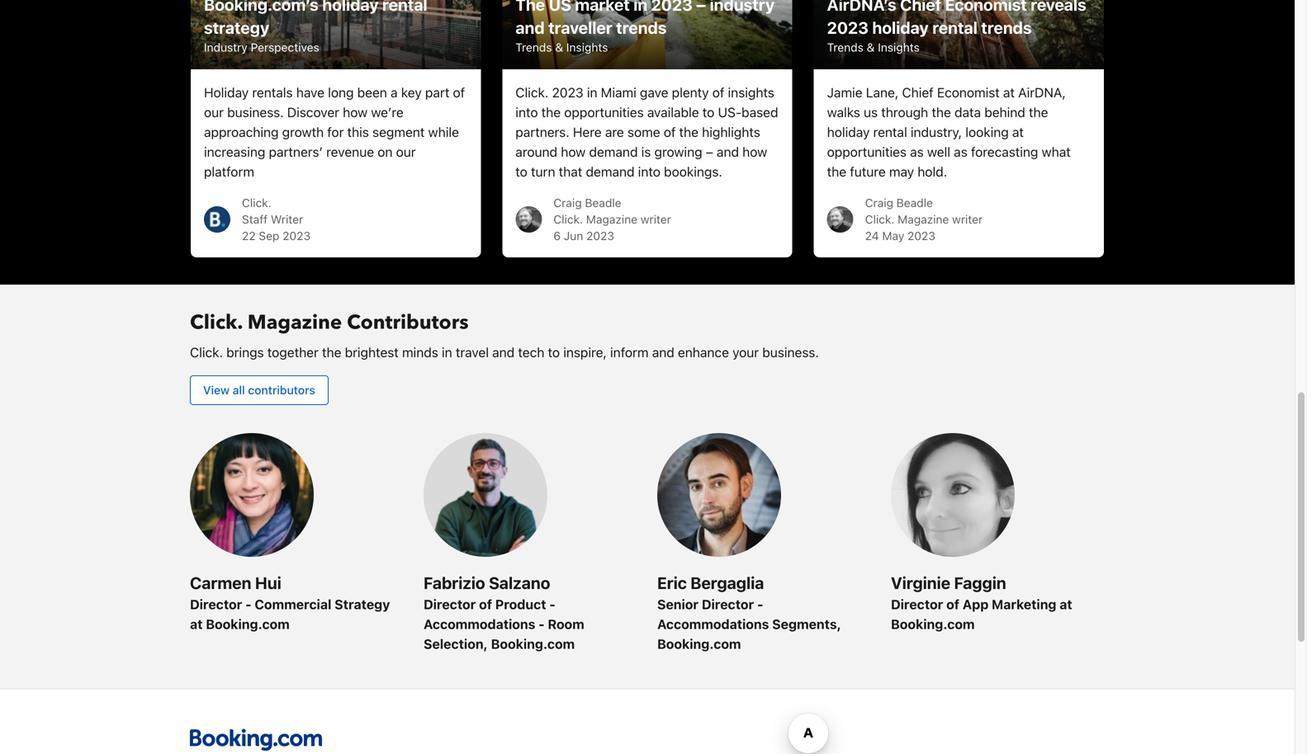 Task type: locate. For each thing, give the bounding box(es) containing it.
click. up 24
[[865, 213, 895, 226]]

- left room
[[539, 617, 545, 633]]

view
[[203, 384, 230, 397]]

1 trends from the left
[[516, 41, 552, 54]]

fabrizio salzano, booking.com image
[[424, 434, 548, 557]]

0 vertical spatial holiday
[[873, 18, 929, 37]]

carmen hui, commercial director of ownership partnerships in hotels image
[[190, 434, 314, 557]]

director for fabrizio
[[424, 597, 476, 613]]

0 horizontal spatial our
[[204, 104, 224, 120]]

1 beadle from the left
[[585, 196, 622, 210]]

click. up brings
[[190, 309, 243, 336]]

we're
[[371, 104, 404, 120]]

hui
[[255, 574, 281, 593]]

1 horizontal spatial trends
[[827, 41, 864, 54]]

0 horizontal spatial opportunities
[[564, 104, 644, 120]]

0 vertical spatial rental
[[933, 18, 978, 37]]

director for virginie
[[891, 597, 944, 613]]

accommodations inside eric bergaglia senior director - accommodations segments, booking.com
[[657, 617, 769, 633]]

at right "marketing"
[[1060, 597, 1073, 613]]

1 vertical spatial to
[[516, 164, 528, 180]]

0 vertical spatial business.
[[227, 104, 284, 120]]

1 insights from the left
[[567, 41, 608, 54]]

1 horizontal spatial beadle
[[897, 196, 933, 210]]

craig beadle link for trends
[[554, 196, 622, 210]]

1 vertical spatial business.
[[763, 345, 819, 360]]

2 & from the left
[[867, 41, 875, 54]]

booking.com down senior
[[657, 637, 741, 652]]

insights inside airdna's chief economist reveals 2023 holiday rental trends trends & insights
[[878, 41, 920, 54]]

app
[[963, 597, 989, 613]]

part
[[425, 85, 450, 100]]

trends & insights link down airdna's
[[827, 41, 920, 54]]

director inside fabrizio salzano director of product - accommodations - room selection, booking.com
[[424, 597, 476, 613]]

writer down forecasting
[[952, 213, 983, 226]]

trends
[[616, 18, 667, 37], [981, 18, 1032, 37]]

0 horizontal spatial into
[[516, 104, 538, 120]]

craig inside craig beadle click. magazine writer 6 jun 2023
[[554, 196, 582, 210]]

0 horizontal spatial insights
[[567, 41, 608, 54]]

director down carmen
[[190, 597, 242, 613]]

craig down future
[[865, 196, 894, 210]]

1 director from the left
[[190, 597, 242, 613]]

booking.com inside eric bergaglia senior director - accommodations segments, booking.com
[[657, 637, 741, 652]]

2 trends & insights link from the left
[[827, 41, 920, 54]]

in right the "market"
[[634, 0, 648, 14]]

opportunities
[[564, 104, 644, 120], [827, 144, 907, 160]]

booking.com for virginie
[[891, 617, 975, 633]]

1 writer from the left
[[641, 213, 671, 226]]

the us market in 2023 – industry and traveller trends link
[[516, 0, 775, 37]]

director inside virginie faggin director of app marketing at booking.com
[[891, 597, 944, 613]]

2 horizontal spatial to
[[703, 104, 715, 120]]

as right the "well"
[[954, 144, 968, 160]]

2 writer from the left
[[952, 213, 983, 226]]

magazine for &
[[898, 213, 949, 226]]

0 horizontal spatial &
[[555, 41, 563, 54]]

-
[[245, 597, 252, 613], [550, 597, 556, 613], [757, 597, 764, 613], [539, 617, 545, 633]]

2 vertical spatial in
[[442, 345, 452, 360]]

2 accommodations from the left
[[657, 617, 769, 633]]

future
[[850, 164, 886, 180]]

2 craig beadle link from the left
[[865, 196, 933, 210]]

1 horizontal spatial business.
[[763, 345, 819, 360]]

1 accommodations from the left
[[424, 617, 536, 633]]

writer down bookings.
[[641, 213, 671, 226]]

2 director from the left
[[424, 597, 476, 613]]

discover
[[287, 104, 339, 120]]

1 horizontal spatial trends
[[981, 18, 1032, 37]]

marketing
[[992, 597, 1057, 613]]

1 vertical spatial –
[[706, 144, 713, 160]]

revenue
[[326, 144, 374, 160]]

trends down airdna's
[[827, 41, 864, 54]]

writer inside craig beadle click. magazine writer 6 jun 2023
[[641, 213, 671, 226]]

0 vertical spatial demand
[[589, 144, 638, 160]]

insights down traveller
[[567, 41, 608, 54]]

of down fabrizio salzano link
[[479, 597, 492, 613]]

and inside click. 2023 in miami gave plenty of insights into the opportunities available to us-based partners. here are some of the highlights around how demand is growing – and how to turn that demand into bookings.
[[717, 144, 739, 160]]

- down bergaglia
[[757, 597, 764, 613]]

0 horizontal spatial holiday
[[827, 124, 870, 140]]

holiday down walks
[[827, 124, 870, 140]]

strategy
[[335, 597, 390, 613]]

2023 inside the us market in 2023 – industry and traveller trends trends & insights
[[651, 0, 693, 14]]

0 horizontal spatial to
[[516, 164, 528, 180]]

2023 inside click. 2023 in miami gave plenty of insights into the opportunities available to us-based partners. here are some of the highlights around how demand is growing – and how to turn that demand into bookings.
[[552, 85, 584, 100]]

booking.com down virginie
[[891, 617, 975, 633]]

airdna's
[[827, 0, 897, 14]]

craig beadle link down may
[[865, 196, 933, 210]]

1 horizontal spatial craig beadle link
[[865, 196, 933, 210]]

in left miami
[[587, 85, 598, 100]]

& down traveller
[[555, 41, 563, 54]]

2 as from the left
[[954, 144, 968, 160]]

2 horizontal spatial in
[[634, 0, 648, 14]]

3 director from the left
[[702, 597, 754, 613]]

rental inside airdna's chief economist reveals 2023 holiday rental trends trends & insights
[[933, 18, 978, 37]]

to right tech
[[548, 345, 560, 360]]

to left turn
[[516, 164, 528, 180]]

0 horizontal spatial as
[[910, 144, 924, 160]]

2 craig from the left
[[865, 196, 894, 210]]

into up partners.
[[516, 104, 538, 120]]

at down carmen
[[190, 617, 203, 633]]

beadle inside craig beadle click. magazine writer 6 jun 2023
[[585, 196, 622, 210]]

insights up lane,
[[878, 41, 920, 54]]

booking.com
[[206, 617, 290, 633], [891, 617, 975, 633], [491, 637, 575, 652], [657, 637, 741, 652]]

0 horizontal spatial in
[[442, 345, 452, 360]]

business. up approaching
[[227, 104, 284, 120]]

two people at a holiday rental image
[[191, 0, 481, 69]]

contributors
[[248, 384, 315, 397]]

1 horizontal spatial rental
[[933, 18, 978, 37]]

1 trends from the left
[[616, 18, 667, 37]]

- down carmen hui link
[[245, 597, 252, 613]]

us
[[864, 104, 878, 120]]

eric bergaglia senior director - accommodations segments, booking.com
[[657, 574, 842, 652]]

& down airdna's
[[867, 41, 875, 54]]

1 vertical spatial in
[[587, 85, 598, 100]]

chief inside jamie lane, chief economist at airdna, walks us through the data behind the holiday rental industry, looking at opportunities as well as forecasting what the future may hold.
[[902, 85, 934, 100]]

in inside click. 2023 in miami gave plenty of insights into the opportunities available to us-based partners. here are some of the highlights around how demand is growing – and how to turn that demand into bookings.
[[587, 85, 598, 100]]

holiday
[[204, 85, 249, 100]]

based
[[742, 104, 778, 120]]

airdna,
[[1019, 85, 1066, 100]]

insights
[[567, 41, 608, 54], [878, 41, 920, 54]]

1 horizontal spatial accommodations
[[657, 617, 769, 633]]

0 vertical spatial –
[[697, 0, 706, 14]]

1 vertical spatial holiday
[[827, 124, 870, 140]]

bookings.
[[664, 164, 723, 180]]

to left us-
[[703, 104, 715, 120]]

0 vertical spatial chief
[[900, 0, 942, 14]]

trends down 'the'
[[516, 41, 552, 54]]

0 vertical spatial economist
[[945, 0, 1027, 14]]

the down airdna,
[[1029, 104, 1049, 120]]

craig beadle link for &
[[865, 196, 933, 210]]

0 vertical spatial in
[[634, 0, 648, 14]]

plenty
[[672, 85, 709, 100]]

writer
[[641, 213, 671, 226], [952, 213, 983, 226]]

opportunities up future
[[827, 144, 907, 160]]

0 horizontal spatial trends & insights link
[[516, 41, 608, 54]]

economist up data
[[937, 85, 1000, 100]]

booking.com inside carmen hui director - commercial strategy at booking.com
[[206, 617, 290, 633]]

gave
[[640, 85, 669, 100]]

at
[[1004, 85, 1015, 100], [1013, 124, 1024, 140], [1060, 597, 1073, 613], [190, 617, 203, 633]]

rental
[[933, 18, 978, 37], [874, 124, 907, 140]]

craig beadle click. magazine writer 24 may 2023
[[865, 196, 986, 243]]

in left travel
[[442, 345, 452, 360]]

2023 down airdna's
[[827, 18, 869, 37]]

2 insights from the left
[[878, 41, 920, 54]]

business. right your
[[763, 345, 819, 360]]

1 horizontal spatial insights
[[878, 41, 920, 54]]

at inside carmen hui director - commercial strategy at booking.com
[[190, 617, 203, 633]]

fabrizio salzano director of product - accommodations - room selection, booking.com
[[424, 574, 585, 652]]

holiday down airdna's
[[873, 18, 929, 37]]

our right on
[[396, 144, 416, 160]]

click. left brings
[[190, 345, 223, 360]]

demand right that
[[586, 164, 635, 180]]

– up bookings.
[[706, 144, 713, 160]]

and down highlights
[[717, 144, 739, 160]]

and down 'the'
[[516, 18, 545, 37]]

2 trends from the left
[[827, 41, 864, 54]]

0 horizontal spatial how
[[343, 104, 368, 120]]

chief right airdna's
[[900, 0, 942, 14]]

trends inside the us market in 2023 – industry and traveller trends trends & insights
[[516, 41, 552, 54]]

in inside the us market in 2023 – industry and traveller trends trends & insights
[[634, 0, 648, 14]]

airdna's chief economist reveals 2023 holiday rental trends link
[[827, 0, 1087, 37]]

1 vertical spatial our
[[396, 144, 416, 160]]

reveals
[[1031, 0, 1087, 14]]

craig down that
[[554, 196, 582, 210]]

1 horizontal spatial holiday
[[873, 18, 929, 37]]

– left "industry"
[[697, 0, 706, 14]]

1 & from the left
[[555, 41, 563, 54]]

partners'
[[269, 144, 323, 160]]

1 horizontal spatial in
[[587, 85, 598, 100]]

opportunities up are
[[564, 104, 644, 120]]

us-
[[718, 104, 742, 120]]

0 horizontal spatial trends
[[516, 41, 552, 54]]

faggin
[[954, 574, 1007, 593]]

booking.com down carmen hui link
[[206, 617, 290, 633]]

trends & insights link
[[516, 41, 608, 54], [827, 41, 920, 54]]

trends down reveals
[[981, 18, 1032, 37]]

director inside carmen hui director - commercial strategy at booking.com
[[190, 597, 242, 613]]

1 horizontal spatial &
[[867, 41, 875, 54]]

director inside eric bergaglia senior director - accommodations segments, booking.com
[[702, 597, 754, 613]]

0 horizontal spatial beadle
[[585, 196, 622, 210]]

how inside holiday rentals have long been a key part of our business. discover how we're approaching growth for this segment while increasing partners' revenue on our platform
[[343, 104, 368, 120]]

trends down the "market"
[[616, 18, 667, 37]]

genius customer image
[[502, 0, 793, 69]]

1 vertical spatial opportunities
[[827, 144, 907, 160]]

–
[[697, 0, 706, 14], [706, 144, 713, 160]]

at down behind
[[1013, 124, 1024, 140]]

of down virginie faggin link
[[947, 597, 960, 613]]

director down fabrizio
[[424, 597, 476, 613]]

accommodations down senior
[[657, 617, 769, 633]]

2 vertical spatial to
[[548, 345, 560, 360]]

2 beadle from the left
[[897, 196, 933, 210]]

bergaglia
[[691, 574, 764, 593]]

at up behind
[[1004, 85, 1015, 100]]

turn
[[531, 164, 555, 180]]

1 vertical spatial chief
[[902, 85, 934, 100]]

2023 right the "market"
[[651, 0, 693, 14]]

1 horizontal spatial into
[[638, 164, 661, 180]]

and
[[516, 18, 545, 37], [717, 144, 739, 160], [492, 345, 515, 360], [652, 345, 675, 360]]

writer inside craig beadle click. magazine writer 24 may 2023
[[952, 213, 983, 226]]

2023 right may
[[908, 229, 936, 243]]

craig inside craig beadle click. magazine writer 24 may 2023
[[865, 196, 894, 210]]

click. up partners.
[[516, 85, 549, 100]]

&
[[555, 41, 563, 54], [867, 41, 875, 54]]

approaching
[[204, 124, 279, 140]]

magazine inside craig beadle click. magazine writer 24 may 2023
[[898, 213, 949, 226]]

staff
[[242, 213, 268, 226]]

0 horizontal spatial trends
[[616, 18, 667, 37]]

us
[[549, 0, 571, 14]]

click. up jun
[[554, 213, 583, 226]]

commercial
[[255, 597, 332, 613]]

economist inside airdna's chief economist reveals 2023 holiday rental trends trends & insights
[[945, 0, 1027, 14]]

walks
[[827, 104, 861, 120]]

chief up the through
[[902, 85, 934, 100]]

accommodations inside fabrizio salzano director of product - accommodations - room selection, booking.com
[[424, 617, 536, 633]]

chief
[[900, 0, 942, 14], [902, 85, 934, 100]]

0 horizontal spatial craig beadle link
[[554, 196, 622, 210]]

craig beadle link down that
[[554, 196, 622, 210]]

demand down are
[[589, 144, 638, 160]]

0 horizontal spatial craig
[[554, 196, 582, 210]]

into down is at the top
[[638, 164, 661, 180]]

how up this
[[343, 104, 368, 120]]

accommodations up the selection,
[[424, 617, 536, 633]]

eric bergaglia image
[[657, 434, 781, 557]]

industry
[[204, 41, 248, 54]]

1 trends & insights link from the left
[[516, 41, 608, 54]]

1 horizontal spatial to
[[548, 345, 560, 360]]

growth
[[282, 124, 324, 140]]

1 horizontal spatial craig
[[865, 196, 894, 210]]

1 craig beadle link from the left
[[554, 196, 622, 210]]

of up us-
[[713, 85, 725, 100]]

director down virginie
[[891, 597, 944, 613]]

trends & insights link for traveller
[[516, 41, 608, 54]]

director down bergaglia
[[702, 597, 754, 613]]

for
[[327, 124, 344, 140]]

economist
[[945, 0, 1027, 14], [937, 85, 1000, 100]]

trends & insights link down traveller
[[516, 41, 608, 54]]

24
[[865, 229, 879, 243]]

0 horizontal spatial writer
[[641, 213, 671, 226]]

of inside holiday rentals have long been a key part of our business. discover how we're approaching growth for this segment while increasing partners' revenue on our platform
[[453, 85, 465, 100]]

booking.com down room
[[491, 637, 575, 652]]

2 horizontal spatial how
[[743, 144, 767, 160]]

1 vertical spatial rental
[[874, 124, 907, 140]]

0 horizontal spatial accommodations
[[424, 617, 536, 633]]

as left the "well"
[[910, 144, 924, 160]]

2 trends from the left
[[981, 18, 1032, 37]]

magazine inside click. magazine contributors click. brings together the brightest minds in travel and tech to inspire, inform and enhance your business.
[[248, 309, 342, 336]]

trends inside airdna's chief economist reveals 2023 holiday rental trends trends & insights
[[827, 41, 864, 54]]

your
[[733, 345, 759, 360]]

0 horizontal spatial rental
[[874, 124, 907, 140]]

in inside click. magazine contributors click. brings together the brightest minds in travel and tech to inspire, inform and enhance your business.
[[442, 345, 452, 360]]

director for carmen
[[190, 597, 242, 613]]

beadle
[[585, 196, 622, 210], [897, 196, 933, 210]]

craig for traveller
[[554, 196, 582, 210]]

looking
[[966, 124, 1009, 140]]

opportunities inside click. 2023 in miami gave plenty of insights into the opportunities available to us-based partners. here are some of the highlights around how demand is growing – and how to turn that demand into bookings.
[[564, 104, 644, 120]]

economist left reveals
[[945, 0, 1027, 14]]

trends & insights link for trends
[[827, 41, 920, 54]]

1 horizontal spatial writer
[[952, 213, 983, 226]]

2023 down writer
[[283, 229, 311, 243]]

beadle inside craig beadle click. magazine writer 24 may 2023
[[897, 196, 933, 210]]

this
[[347, 124, 369, 140]]

how up that
[[561, 144, 586, 160]]

1 horizontal spatial trends & insights link
[[827, 41, 920, 54]]

the right 'together'
[[322, 345, 341, 360]]

1 vertical spatial economist
[[937, 85, 1000, 100]]

0 vertical spatial opportunities
[[564, 104, 644, 120]]

0 horizontal spatial business.
[[227, 104, 284, 120]]

1 craig from the left
[[554, 196, 582, 210]]

selection,
[[424, 637, 488, 652]]

2023 right jun
[[587, 229, 615, 243]]

of right part
[[453, 85, 465, 100]]

4 director from the left
[[891, 597, 944, 613]]

demand
[[589, 144, 638, 160], [586, 164, 635, 180]]

to
[[703, 104, 715, 120], [516, 164, 528, 180], [548, 345, 560, 360]]

the up industry,
[[932, 104, 951, 120]]

magazine inside craig beadle click. magazine writer 6 jun 2023
[[586, 213, 638, 226]]

booking.com inside virginie faggin director of app marketing at booking.com
[[891, 617, 975, 633]]

sep
[[259, 229, 280, 243]]

2023 up here
[[552, 85, 584, 100]]

partners.
[[516, 124, 570, 140]]

1 vertical spatial into
[[638, 164, 661, 180]]

1 horizontal spatial opportunities
[[827, 144, 907, 160]]

1 horizontal spatial as
[[954, 144, 968, 160]]

booking.com for carmen
[[206, 617, 290, 633]]

in
[[634, 0, 648, 14], [587, 85, 598, 100], [442, 345, 452, 360]]

how down highlights
[[743, 144, 767, 160]]

0 horizontal spatial magazine
[[248, 309, 342, 336]]

magazine
[[586, 213, 638, 226], [898, 213, 949, 226], [248, 309, 342, 336]]

1 horizontal spatial magazine
[[586, 213, 638, 226]]

1 horizontal spatial our
[[396, 144, 416, 160]]

our down holiday
[[204, 104, 224, 120]]

industry,
[[911, 124, 962, 140]]

brightest
[[345, 345, 399, 360]]

business. inside click. magazine contributors click. brings together the brightest minds in travel and tech to inspire, inform and enhance your business.
[[763, 345, 819, 360]]

jun
[[564, 229, 583, 243]]

holiday
[[873, 18, 929, 37], [827, 124, 870, 140]]

1 as from the left
[[910, 144, 924, 160]]

6
[[554, 229, 561, 243]]

2 horizontal spatial magazine
[[898, 213, 949, 226]]

click. up staff
[[242, 196, 272, 210]]



Task type: describe. For each thing, give the bounding box(es) containing it.
2023 inside craig beadle click. magazine writer 6 jun 2023
[[587, 229, 615, 243]]

highlights
[[702, 124, 761, 140]]

brings
[[226, 345, 264, 360]]

– inside the us market in 2023 – industry and traveller trends trends & insights
[[697, 0, 706, 14]]

writer for &
[[952, 213, 983, 226]]

growing
[[655, 144, 703, 160]]

hold.
[[918, 164, 948, 180]]

holiday inside jamie lane, chief economist at airdna, walks us through the data behind the holiday rental industry, looking at opportunities as well as forecasting what the future may hold.
[[827, 124, 870, 140]]

& inside the us market in 2023 – industry and traveller trends trends & insights
[[555, 41, 563, 54]]

tech
[[518, 345, 545, 360]]

writer for trends
[[641, 213, 671, 226]]

the
[[516, 0, 545, 14]]

travel
[[456, 345, 489, 360]]

well
[[928, 144, 951, 160]]

available
[[647, 104, 699, 120]]

what
[[1042, 144, 1071, 160]]

all
[[233, 384, 245, 397]]

jamie lane, chief economist at airdna, walks us through the data behind the holiday rental industry, looking at opportunities as well as forecasting what the future may hold.
[[827, 85, 1071, 180]]

behind
[[985, 104, 1026, 120]]

writer
[[271, 213, 303, 226]]

virginie faggin link
[[891, 574, 1007, 593]]

click. inside craig beadle click. magazine writer 6 jun 2023
[[554, 213, 583, 226]]

have
[[296, 85, 325, 100]]

business. inside holiday rentals have long been a key part of our business. discover how we're approaching growth for this segment while increasing partners' revenue on our platform
[[227, 104, 284, 120]]

and right inform
[[652, 345, 675, 360]]

holiday inside airdna's chief economist reveals 2023 holiday rental trends trends & insights
[[873, 18, 929, 37]]

inspire,
[[564, 345, 607, 360]]

the up growing
[[679, 124, 699, 140]]

enhance
[[678, 345, 729, 360]]

data
[[955, 104, 981, 120]]

lane,
[[866, 85, 899, 100]]

around
[[516, 144, 558, 160]]

0 vertical spatial into
[[516, 104, 538, 120]]

salzano
[[489, 574, 550, 593]]

platform
[[204, 164, 254, 180]]

– inside click. 2023 in miami gave plenty of insights into the opportunities available to us-based partners. here are some of the highlights around how demand is growing – and how to turn that demand into bookings.
[[706, 144, 713, 160]]

and left tech
[[492, 345, 515, 360]]

carmen hui director - commercial strategy at booking.com
[[190, 574, 390, 633]]

minds
[[402, 345, 438, 360]]

opportunities inside jamie lane, chief economist at airdna, walks us through the data behind the holiday rental industry, looking at opportunities as well as forecasting what the future may hold.
[[827, 144, 907, 160]]

some
[[628, 124, 660, 140]]

eric
[[657, 574, 687, 593]]

booking.com inside fabrizio salzano director of product - accommodations - room selection, booking.com
[[491, 637, 575, 652]]

through
[[882, 104, 929, 120]]

click. staff writer 22 sep 2023
[[242, 196, 311, 243]]

the left future
[[827, 164, 847, 180]]

beadle for trends
[[585, 196, 622, 210]]

of inside virginie faggin director of app marketing at booking.com
[[947, 597, 960, 613]]

eric bergaglia link
[[657, 574, 764, 593]]

chief inside airdna's chief economist reveals 2023 holiday rental trends trends & insights
[[900, 0, 942, 14]]

of inside fabrizio salzano director of product - accommodations - room selection, booking.com
[[479, 597, 492, 613]]

segment
[[373, 124, 425, 140]]

magazine for trends
[[586, 213, 638, 226]]

- inside carmen hui director - commercial strategy at booking.com
[[245, 597, 252, 613]]

rental inside jamie lane, chief economist at airdna, walks us through the data behind the holiday rental industry, looking at opportunities as well as forecasting what the future may hold.
[[874, 124, 907, 140]]

insights inside the us market in 2023 – industry and traveller trends trends & insights
[[567, 41, 608, 54]]

perspectives
[[251, 41, 319, 54]]

forecasting
[[971, 144, 1039, 160]]

industry
[[710, 0, 775, 14]]

fabrizio salzano link
[[424, 574, 550, 593]]

together
[[267, 345, 319, 360]]

click. inside click. 2023 in miami gave plenty of insights into the opportunities available to us-based partners. here are some of the highlights around how demand is growing – and how to turn that demand into bookings.
[[516, 85, 549, 100]]

beadle for &
[[897, 196, 933, 210]]

miami
[[601, 85, 637, 100]]

of down available
[[664, 124, 676, 140]]

virginie faggin director of app marketing at booking.com
[[891, 574, 1073, 633]]

market
[[575, 0, 630, 14]]

click. link
[[242, 196, 272, 210]]

- inside eric bergaglia senior director - accommodations segments, booking.com
[[757, 597, 764, 613]]

that
[[559, 164, 583, 180]]

1 vertical spatial demand
[[586, 164, 635, 180]]

the us market in 2023 – industry and traveller trends trends & insights
[[516, 0, 775, 54]]

industry perspectives
[[204, 41, 319, 54]]

here
[[573, 124, 602, 140]]

1 horizontal spatial how
[[561, 144, 586, 160]]

0 vertical spatial our
[[204, 104, 224, 120]]

contributors
[[347, 309, 469, 336]]

at inside virginie faggin director of app marketing at booking.com
[[1060, 597, 1073, 613]]

airdna's chief economist reveals 2023 holiday rental trends trends & insights
[[827, 0, 1087, 54]]

booking.com for eric
[[657, 637, 741, 652]]

insights
[[728, 85, 775, 100]]

carmen
[[190, 574, 251, 593]]

22
[[242, 229, 256, 243]]

airdna's chief economist reveals 2023 vacation rental trends image
[[814, 0, 1104, 69]]

2023 inside craig beadle click. magazine writer 24 may 2023
[[908, 229, 936, 243]]

trends inside airdna's chief economist reveals 2023 holiday rental trends trends & insights
[[981, 18, 1032, 37]]

product
[[495, 597, 546, 613]]

economist inside jamie lane, chief economist at airdna, walks us through the data behind the holiday rental industry, looking at opportunities as well as forecasting what the future may hold.
[[937, 85, 1000, 100]]

virginie
[[891, 574, 951, 593]]

fabrizio
[[424, 574, 485, 593]]

virginie_faggin.jpeg image
[[891, 434, 1015, 557]]

on
[[378, 144, 393, 160]]

2023 inside airdna's chief economist reveals 2023 holiday rental trends trends & insights
[[827, 18, 869, 37]]

click. inside "click. staff writer 22 sep 2023"
[[242, 196, 272, 210]]

key
[[401, 85, 422, 100]]

is
[[642, 144, 651, 160]]

and inside the us market in 2023 – industry and traveller trends trends & insights
[[516, 18, 545, 37]]

click. magazine contributors click. brings together the brightest minds in travel and tech to inspire, inform and enhance your business.
[[190, 309, 819, 360]]

0 vertical spatial to
[[703, 104, 715, 120]]

long
[[328, 85, 354, 100]]

jamie
[[827, 85, 863, 100]]

home image
[[190, 730, 322, 755]]

click. 2023 in miami gave plenty of insights into the opportunities available to us-based partners. here are some of the highlights around how demand is growing – and how to turn that demand into bookings.
[[516, 85, 778, 180]]

click. inside craig beadle click. magazine writer 24 may 2023
[[865, 213, 895, 226]]

to inside click. magazine contributors click. brings together the brightest minds in travel and tech to inspire, inform and enhance your business.
[[548, 345, 560, 360]]

increasing
[[204, 144, 265, 160]]

rentals
[[252, 85, 293, 100]]

view all contributors
[[203, 384, 315, 397]]

craig beadle click. magazine writer 6 jun 2023
[[554, 196, 675, 243]]

& inside airdna's chief economist reveals 2023 holiday rental trends trends & insights
[[867, 41, 875, 54]]

- up room
[[550, 597, 556, 613]]

may
[[889, 164, 914, 180]]

2023 inside "click. staff writer 22 sep 2023"
[[283, 229, 311, 243]]

may
[[882, 229, 905, 243]]

room
[[548, 617, 585, 633]]

the up partners.
[[542, 104, 561, 120]]

segments,
[[772, 617, 842, 633]]

carmen hui link
[[190, 574, 281, 593]]

been
[[357, 85, 387, 100]]

trends inside the us market in 2023 – industry and traveller trends trends & insights
[[616, 18, 667, 37]]

senior
[[657, 597, 699, 613]]

the inside click. magazine contributors click. brings together the brightest minds in travel and tech to inspire, inform and enhance your business.
[[322, 345, 341, 360]]

craig for trends
[[865, 196, 894, 210]]



Task type: vqa. For each thing, say whether or not it's contained in the screenshot.


